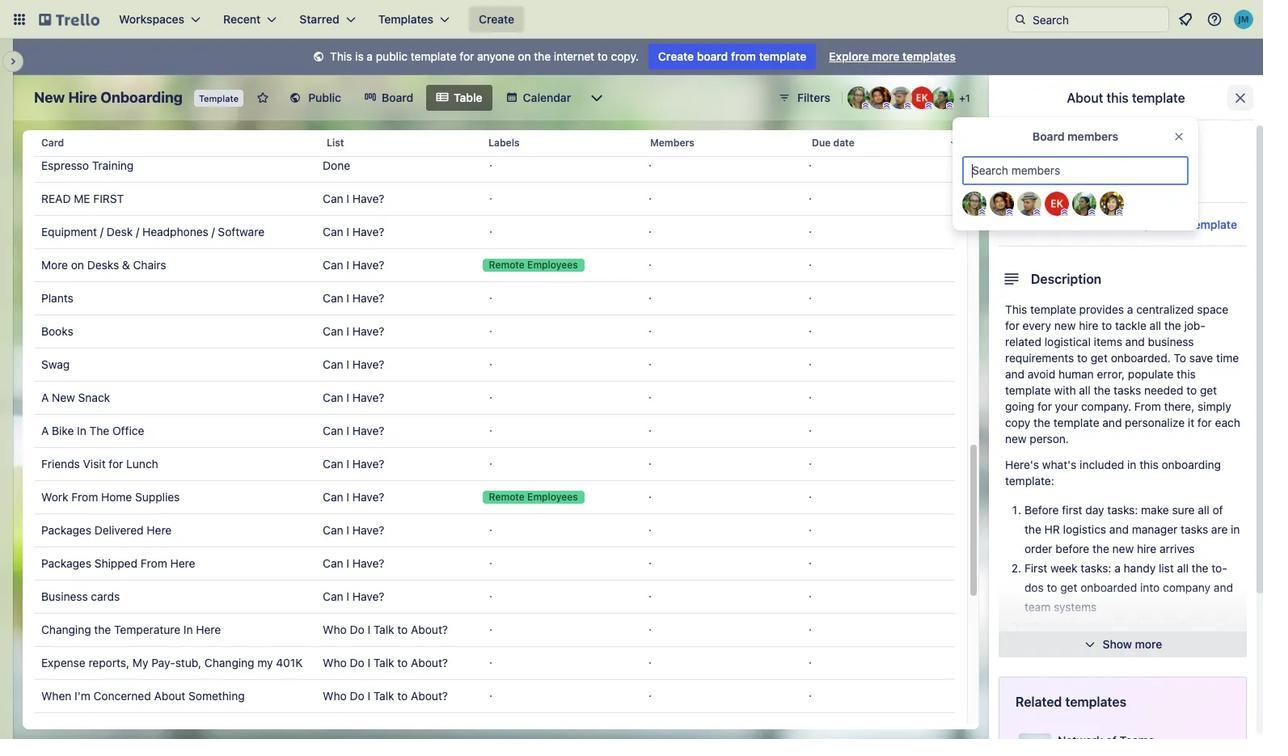 Task type: describe. For each thing, give the bounding box(es) containing it.
all down human
[[1079, 383, 1091, 397]]

Search members text field
[[962, 156, 1189, 185]]

my
[[257, 656, 273, 670]]

4 can i have? from the top
[[323, 291, 384, 305]]

4 have? from the top
[[352, 291, 384, 305]]

members
[[1068, 129, 1118, 143]]

the left hr
[[1025, 522, 1041, 536]]

template right from
[[759, 49, 806, 63]]

0 vertical spatial here
[[147, 523, 172, 537]]

can i have? for first
[[323, 192, 384, 205]]

sure
[[1172, 503, 1195, 517]]

recent button
[[214, 6, 287, 32]]

into
[[1140, 581, 1160, 594]]

row containing card
[[35, 124, 967, 163]]

more
[[41, 258, 68, 272]]

can i have? for snack
[[323, 391, 384, 404]]

there,
[[1164, 399, 1195, 413]]

related templates
[[1016, 695, 1127, 709]]

explore more templates link
[[819, 44, 966, 70]]

6 can i have? from the top
[[323, 357, 384, 371]]

have? for here
[[352, 523, 384, 537]]

create board from template
[[658, 49, 806, 63]]

a inside before first day tasks: make sure all of the hr logistics and manager tasks are in order before the new hire arrives first week tasks: a handy list all the to- dos to get onboarded into company and team systems who's who list: help the newbie orient themselves and learn all about the key people they'll encounter at work
[[1115, 561, 1121, 575]]

this inside here's what's included in this onboarding template:
[[1140, 458, 1159, 471]]

labels
[[488, 137, 520, 149]]

this member is an admin of this workspace. image right amy freiderson (amyfreiderson) image
[[883, 102, 890, 109]]

to inside before first day tasks: make sure all of the hr logistics and manager tasks are in order before the new hire arrives first week tasks: a handy list all the to- dos to get onboarded into company and team systems who's who list: help the newbie orient themselves and learn all about the key people they'll encounter at work
[[1047, 581, 1057, 594]]

are
[[1211, 522, 1228, 536]]

work from home supplies
[[41, 490, 180, 504]]

board
[[697, 49, 728, 63]]

i for work from home supplies
[[346, 490, 349, 504]]

have? for first
[[352, 192, 384, 205]]

remote for more on desks & chairs
[[489, 259, 525, 271]]

menu
[[99, 722, 128, 736]]

learn
[[1110, 639, 1136, 653]]

talk for here
[[373, 623, 394, 636]]

date
[[833, 137, 855, 149]]

packages shipped from here link
[[41, 547, 310, 580]]

row containing a bike in the office
[[35, 414, 955, 448]]

4 who do i talk to about? from the top
[[323, 722, 448, 736]]

row containing espresso training
[[35, 149, 955, 183]]

list:
[[1087, 619, 1105, 633]]

public button
[[279, 85, 351, 111]]

arrives
[[1160, 542, 1195, 556]]

when i'm concerned about something link
[[41, 680, 310, 712]]

temperature
[[114, 623, 180, 636]]

table containing espresso training
[[23, 124, 979, 739]]

4 about? from the top
[[411, 722, 448, 736]]

changing inside "expense reports, my pay-stub, changing my 401k" link
[[205, 656, 254, 670]]

for up related
[[1005, 319, 1020, 332]]

from
[[731, 49, 756, 63]]

for left your
[[1038, 399, 1052, 413]]

systems
[[1054, 600, 1097, 614]]

from inside work from home supplies link
[[71, 490, 98, 504]]

and right logistics
[[1109, 522, 1129, 536]]

do for something
[[350, 689, 364, 703]]

the up "show more"
[[1134, 619, 1151, 633]]

dos
[[1025, 581, 1044, 594]]

reports,
[[89, 656, 129, 670]]

handy
[[1124, 561, 1156, 575]]

personalize
[[1125, 416, 1185, 429]]

labels button
[[482, 124, 644, 163]]

something
[[189, 689, 245, 703]]

they'll
[[1063, 658, 1095, 672]]

customize views image
[[589, 90, 605, 106]]

board for board
[[382, 91, 413, 104]]

here's what's included in this onboarding template:
[[1005, 458, 1221, 488]]

templates button
[[369, 6, 459, 32]]

can i have? for from
[[323, 556, 384, 570]]

row containing packages delivered here
[[35, 514, 955, 547]]

i for equipment / desk / headphones / software
[[346, 225, 349, 239]]

amy freiderson (amyfreiderson) image
[[847, 87, 870, 109]]

for left anyone
[[460, 49, 474, 63]]

i for business cards
[[346, 590, 349, 603]]

the lunch menu
[[41, 722, 128, 736]]

about
[[1153, 639, 1183, 653]]

13 have? from the top
[[352, 590, 384, 603]]

every
[[1023, 319, 1051, 332]]

at
[[1154, 658, 1164, 672]]

new inside before first day tasks: make sure all of the hr logistics and manager tasks are in order before the new hire arrives first week tasks: a handy list all the to- dos to get onboarded into company and team systems who's who list: help the newbie orient themselves and learn all about the key people they'll encounter at work
[[1112, 542, 1134, 556]]

share
[[1156, 217, 1187, 231]]

0 vertical spatial the
[[89, 424, 109, 437]]

recent
[[223, 12, 261, 26]]

row containing plants
[[35, 281, 955, 315]]

have? for in
[[352, 424, 384, 437]]

and down tackle
[[1125, 335, 1145, 349]]

color: green, title: "remote employees" element for work from home supplies
[[482, 491, 584, 504]]

read me first
[[41, 192, 124, 205]]

talk for something
[[373, 689, 394, 703]]

have? for desk
[[352, 225, 384, 239]]

training
[[92, 159, 134, 172]]

who do i talk to about? for stub,
[[323, 656, 448, 670]]

row containing business cards
[[35, 580, 955, 614]]

template up "close popover" "image"
[[1132, 91, 1185, 105]]

template up going
[[1005, 383, 1051, 397]]

populate
[[1128, 367, 1174, 381]]

this member is an admin of this workspace. image for amy freiderson (amyfreiderson) icon's andre gorte (andregorte) icon
[[1006, 209, 1013, 216]]

list
[[1159, 561, 1174, 575]]

row containing read me first
[[35, 182, 955, 216]]

business
[[41, 590, 88, 603]]

2 vertical spatial here
[[196, 623, 221, 636]]

who inside before first day tasks: make sure all of the hr logistics and manager tasks are in order before the new hire arrives first week tasks: a handy list all the to- dos to get onboarded into company and team systems who's who list: help the newbie orient themselves and learn all about the key people they'll encounter at work
[[1060, 619, 1084, 633]]

and down company.
[[1103, 416, 1122, 429]]

this member is an admin of this workspace. image for priscilla parjet (priscillaparjet) image
[[1088, 209, 1096, 216]]

row containing friends visit for lunch
[[35, 447, 955, 481]]

ellie kulick (elliekulick2) image
[[911, 87, 933, 109]]

who for here
[[323, 623, 347, 636]]

from inside this template provides a centralized space for every new hire to tackle all the job- related logistical items and business requirements to get onboarded. to save time and avoid human error, populate this template with all the tasks needed to get going for your company. from there, simply copy the template and personalize it for each new person.
[[1134, 399, 1161, 413]]

copy
[[1005, 416, 1031, 429]]

1 vertical spatial lunch
[[64, 722, 96, 736]]

the left key
[[1186, 639, 1203, 653]]

make
[[1141, 503, 1169, 517]]

plants link
[[41, 282, 310, 315]]

about? for stub,
[[411, 656, 448, 670]]

can for in
[[323, 424, 343, 437]]

team
[[1025, 600, 1051, 614]]

template inside button
[[1190, 217, 1237, 231]]

row containing packages shipped from here
[[35, 547, 955, 581]]

swag
[[41, 357, 70, 371]]

save
[[1189, 351, 1213, 365]]

row containing a new snack
[[35, 381, 955, 415]]

+
[[959, 92, 966, 104]]

related
[[1005, 335, 1042, 349]]

when
[[41, 689, 71, 703]]

of
[[1213, 503, 1223, 517]]

i for plants
[[346, 291, 349, 305]]

more for show
[[1135, 637, 1162, 651]]

first
[[1025, 561, 1047, 575]]

orient
[[1194, 619, 1224, 633]]

remote employees for more on desks & chairs
[[489, 259, 578, 271]]

business
[[1148, 335, 1194, 349]]

due date
[[812, 137, 855, 149]]

in inside here's what's included in this onboarding template:
[[1127, 458, 1137, 471]]

headphones
[[142, 225, 208, 239]]

list button
[[320, 124, 482, 163]]

this for this template provides a centralized space for every new hire to tackle all the job- related logistical items and business requirements to get onboarded. to save time and avoid human error, populate this template with all the tasks needed to get going for your company. from there, simply copy the template and personalize it for each new person.
[[1005, 302, 1027, 316]]

can for from
[[323, 556, 343, 570]]

chairs
[[133, 258, 166, 272]]

create board from template link
[[649, 44, 816, 70]]

card
[[41, 137, 64, 149]]

andre gorte (andregorte) image for amy freiderson (amyfreiderson) image
[[869, 87, 891, 109]]

and left avoid at the right of the page
[[1005, 367, 1025, 381]]

i for more on desks & chairs
[[346, 258, 349, 272]]

board for board admins
[[1031, 137, 1067, 152]]

have? for snack
[[352, 391, 384, 404]]

table link
[[426, 85, 492, 111]]

13 can from the top
[[323, 590, 343, 603]]

row containing the lunch menu
[[35, 712, 955, 739]]

row containing equipment / desk / headphones / software
[[35, 215, 955, 249]]

what's
[[1042, 458, 1077, 471]]

0 vertical spatial tasks:
[[1107, 503, 1138, 517]]

can i have? for desks
[[323, 258, 384, 272]]

the up person.
[[1034, 416, 1051, 429]]

show more button
[[999, 632, 1247, 657]]

more for explore
[[872, 49, 900, 63]]

have? for home
[[352, 490, 384, 504]]

row containing changing the temperature in here
[[35, 613, 955, 647]]

board admins
[[1031, 137, 1115, 152]]

can i have? for here
[[323, 523, 384, 537]]

expense
[[41, 656, 85, 670]]

1 vertical spatial here
[[170, 556, 195, 570]]

packages for packages shipped from here
[[41, 556, 91, 570]]

chris temperson (christemperson) image for ellie kulick (elliekulick2) icon
[[1017, 192, 1042, 216]]

employees for more on desks & chairs
[[527, 259, 578, 271]]

create for create board from template
[[658, 49, 694, 63]]

the up company.
[[1094, 383, 1111, 397]]

sm image
[[311, 49, 327, 66]]

who do i talk to about? for here
[[323, 623, 448, 636]]

internet
[[554, 49, 594, 63]]

do for stub,
[[350, 656, 364, 670]]

concerned
[[93, 689, 151, 703]]

new hire onboarding
[[34, 89, 183, 106]]

the left internet
[[534, 49, 551, 63]]

1 vertical spatial tasks:
[[1081, 561, 1111, 575]]

get inside before first day tasks: make sure all of the hr logistics and manager tasks are in order before the new hire arrives first week tasks: a handy list all the to- dos to get onboarded into company and team systems who's who list: help the newbie orient themselves and learn all about the key people they'll encounter at work
[[1060, 581, 1078, 594]]

this for this is a public template for anyone on the internet to copy.
[[330, 49, 352, 63]]

starred
[[299, 12, 339, 26]]

space
[[1197, 302, 1228, 316]]

do for here
[[350, 623, 364, 636]]

primary element
[[0, 0, 1263, 39]]

members
[[650, 137, 695, 149]]

0 horizontal spatial the
[[41, 722, 61, 736]]

this member is an admin of this workspace. image for chris temperson (christemperson) icon associated with ellie kulick (elliekulick2) image
[[904, 102, 911, 109]]

the left to-
[[1192, 561, 1209, 575]]

5 have? from the top
[[352, 324, 384, 338]]

tasks inside this template provides a centralized space for every new hire to tackle all the job- related logistical items and business requirements to get onboarded. to save time and avoid human error, populate this template with all the tasks needed to get going for your company. from there, simply copy the template and personalize it for each new person.
[[1114, 383, 1141, 397]]

for inside row
[[109, 457, 123, 471]]

supplies
[[135, 490, 180, 504]]

more on desks & chairs
[[41, 258, 166, 272]]

template down your
[[1054, 416, 1099, 429]]

0 vertical spatial a
[[367, 49, 373, 63]]

who for something
[[323, 689, 347, 703]]

help
[[1108, 619, 1131, 633]]

swag link
[[41, 349, 310, 381]]

copy.
[[611, 49, 639, 63]]



Task type: vqa. For each thing, say whether or not it's contained in the screenshot.


Task type: locate. For each thing, give the bounding box(es) containing it.
tasks
[[1114, 383, 1141, 397], [1181, 522, 1208, 536]]

1 vertical spatial from
[[71, 490, 98, 504]]

lunch down office
[[126, 457, 158, 471]]

0 vertical spatial this
[[1107, 91, 1129, 105]]

0 horizontal spatial in
[[1127, 458, 1137, 471]]

on inside row
[[71, 258, 84, 272]]

this member is an admin of this workspace. image right amy freiderson (amyfreiderson) icon
[[1006, 209, 1013, 216]]

18 row from the top
[[35, 679, 955, 713]]

8 have? from the top
[[352, 424, 384, 437]]

i
[[346, 192, 349, 205], [346, 225, 349, 239], [346, 258, 349, 272], [346, 291, 349, 305], [346, 324, 349, 338], [346, 357, 349, 371], [346, 391, 349, 404], [346, 424, 349, 437], [346, 457, 349, 471], [346, 490, 349, 504], [346, 523, 349, 537], [346, 556, 349, 570], [346, 590, 349, 603], [368, 623, 370, 636], [368, 656, 370, 670], [368, 689, 370, 703], [368, 722, 370, 736]]

calendar link
[[495, 85, 581, 111]]

4 row from the top
[[35, 215, 955, 249]]

first
[[93, 192, 124, 205]]

this left is
[[330, 49, 352, 63]]

a for a new snack
[[41, 391, 49, 404]]

0 vertical spatial more
[[872, 49, 900, 63]]

about? for here
[[411, 623, 448, 636]]

/ left software
[[212, 225, 215, 239]]

1 vertical spatial on
[[71, 258, 84, 272]]

tasks down 'sure'
[[1181, 522, 1208, 536]]

new left snack
[[52, 391, 75, 404]]

i for a new snack
[[346, 391, 349, 404]]

this left onboarding
[[1140, 458, 1159, 471]]

131.3k
[[1071, 217, 1108, 230]]

andre gorte (andregorte) image
[[869, 87, 891, 109], [990, 192, 1014, 216]]

read me first link
[[41, 183, 310, 215]]

1 vertical spatial the
[[41, 722, 61, 736]]

about this template
[[1067, 91, 1185, 105]]

in right bike
[[77, 424, 86, 437]]

templates inside explore more templates link
[[902, 49, 956, 63]]

get down items
[[1091, 351, 1108, 365]]

on
[[518, 49, 531, 63], [71, 258, 84, 272]]

1 vertical spatial new
[[52, 391, 75, 404]]

color: green, title: "remote employees" element for more on desks & chairs
[[482, 259, 584, 272]]

2 remote employees button from the top
[[476, 481, 636, 514]]

0 vertical spatial this
[[330, 49, 352, 63]]

0 vertical spatial on
[[518, 49, 531, 63]]

for right it
[[1198, 416, 1212, 429]]

here down packages delivered here link
[[170, 556, 195, 570]]

the
[[534, 49, 551, 63], [1164, 319, 1181, 332], [1094, 383, 1111, 397], [1034, 416, 1051, 429], [1025, 522, 1041, 536], [1093, 542, 1109, 556], [1192, 561, 1209, 575], [1134, 619, 1151, 633], [94, 623, 111, 636], [1186, 639, 1203, 653]]

1 vertical spatial this
[[1177, 367, 1196, 381]]

open information menu image
[[1207, 11, 1223, 27]]

1 horizontal spatial changing
[[205, 656, 254, 670]]

new up logistical on the top of the page
[[1054, 319, 1076, 332]]

1 horizontal spatial in
[[1231, 522, 1240, 536]]

9 row from the top
[[35, 381, 955, 415]]

i for a bike in the office
[[346, 424, 349, 437]]

this template provides a centralized space for every new hire to tackle all the job- related logistical items and business requirements to get onboarded. to save time and avoid human error, populate this template with all the tasks needed to get going for your company. from there, simply copy the template and personalize it for each new person.
[[1005, 302, 1240, 446]]

requirements
[[1005, 351, 1074, 365]]

talk for stub,
[[373, 656, 394, 670]]

it
[[1188, 416, 1195, 429]]

lunch down i'm
[[64, 722, 96, 736]]

0 vertical spatial in
[[1127, 458, 1137, 471]]

can for desks
[[323, 258, 343, 272]]

encounter
[[1098, 658, 1151, 672]]

1 horizontal spatial andre gorte (andregorte) image
[[990, 192, 1014, 216]]

7 can i have? from the top
[[323, 391, 384, 404]]

2 can i have? from the top
[[323, 225, 384, 239]]

in up 'stub,'
[[183, 623, 193, 636]]

0 vertical spatial lunch
[[126, 457, 158, 471]]

about up the lunch menu link
[[154, 689, 185, 703]]

changing the temperature in here
[[41, 623, 221, 636]]

key
[[1206, 639, 1224, 653]]

create inside button
[[479, 12, 514, 26]]

do
[[350, 623, 364, 636], [350, 656, 364, 670], [350, 689, 364, 703], [350, 722, 364, 736]]

a for a bike in the office
[[41, 424, 49, 437]]

1 horizontal spatial templates
[[1065, 695, 1127, 709]]

this member is an admin of this workspace. image left the +
[[925, 102, 932, 109]]

1 vertical spatial color: green, title: "remote employees" element
[[482, 491, 584, 504]]

&
[[122, 258, 130, 272]]

samantha pivlot (samanthapivlot) image
[[1100, 192, 1124, 216]]

0 vertical spatial in
[[77, 424, 86, 437]]

can for first
[[323, 192, 343, 205]]

amy freiderson (amyfreiderson) image
[[962, 192, 987, 216]]

1 about? from the top
[[411, 623, 448, 636]]

a
[[367, 49, 373, 63], [1127, 302, 1133, 316], [1115, 561, 1121, 575]]

table
[[23, 124, 979, 739]]

row containing work from home supplies
[[35, 480, 955, 514]]

4 do from the top
[[350, 722, 364, 736]]

0 horizontal spatial /
[[100, 225, 104, 239]]

ellie kulick (elliekulick2) image
[[1045, 192, 1069, 216]]

me
[[74, 192, 90, 205]]

10 can from the top
[[323, 490, 343, 504]]

remote employees button for work from home supplies
[[476, 481, 636, 514]]

7 can from the top
[[323, 391, 343, 404]]

0 horizontal spatial this
[[330, 49, 352, 63]]

10 have? from the top
[[352, 490, 384, 504]]

0 vertical spatial new
[[34, 89, 65, 106]]

0 vertical spatial remote
[[489, 259, 525, 271]]

2 / from the left
[[136, 225, 139, 239]]

close popover image
[[1173, 130, 1186, 143]]

row containing books
[[35, 315, 955, 349]]

2 about? from the top
[[411, 656, 448, 670]]

12 can i have? from the top
[[323, 556, 384, 570]]

who for stub,
[[323, 656, 347, 670]]

chris temperson (christemperson) image right amy freiderson (amyfreiderson) image
[[890, 87, 912, 109]]

a left bike
[[41, 424, 49, 437]]

in right included
[[1127, 458, 1137, 471]]

on right more
[[71, 258, 84, 272]]

tackle
[[1115, 319, 1147, 332]]

0 horizontal spatial chris temperson (christemperson) image
[[890, 87, 912, 109]]

2 do from the top
[[350, 656, 364, 670]]

tasks: right day at the right bottom of page
[[1107, 503, 1138, 517]]

search image
[[1014, 13, 1027, 26]]

remote employees button for more on desks & chairs
[[476, 249, 636, 281]]

9 can i have? from the top
[[323, 457, 384, 471]]

1 vertical spatial in
[[1231, 522, 1240, 536]]

day
[[1086, 503, 1104, 517]]

2 horizontal spatial this
[[1177, 367, 1196, 381]]

business cards
[[41, 590, 120, 603]]

from up personalize
[[1134, 399, 1161, 413]]

can for home
[[323, 490, 343, 504]]

chris temperson (christemperson) image up 18.3k
[[1017, 192, 1042, 216]]

have? for desks
[[352, 258, 384, 272]]

can for snack
[[323, 391, 343, 404]]

this member is an admin of this workspace. image for amy freiderson (amyfreiderson) icon
[[979, 209, 986, 216]]

in inside before first day tasks: make sure all of the hr logistics and manager tasks are in order before the new hire arrives first week tasks: a handy list all the to- dos to get onboarded into company and team systems who's who list: help the newbie orient themselves and learn all about the key people they'll encounter at work
[[1231, 522, 1240, 536]]

about
[[1067, 91, 1103, 105], [154, 689, 185, 703]]

Board name text field
[[26, 85, 191, 111]]

who's
[[1025, 619, 1057, 633]]

simply
[[1198, 399, 1231, 413]]

1 horizontal spatial about
[[1067, 91, 1103, 105]]

1 vertical spatial this
[[1005, 302, 1027, 316]]

0 horizontal spatial this
[[1107, 91, 1129, 105]]

2 can from the top
[[323, 225, 343, 239]]

remote employees for work from home supplies
[[489, 491, 578, 503]]

a down swag
[[41, 391, 49, 404]]

/ left desk
[[100, 225, 104, 239]]

who do i talk to about?
[[323, 623, 448, 636], [323, 656, 448, 670], [323, 689, 448, 703], [323, 722, 448, 736]]

before
[[1025, 503, 1059, 517]]

hire
[[68, 89, 97, 106]]

1 vertical spatial a
[[1127, 302, 1133, 316]]

company
[[1163, 581, 1211, 594]]

desks
[[87, 258, 119, 272]]

show
[[1103, 637, 1132, 651]]

can for desk
[[323, 225, 343, 239]]

2 packages from the top
[[41, 556, 91, 570]]

1 remote from the top
[[489, 259, 525, 271]]

packages shipped from here
[[41, 556, 195, 570]]

people
[[1025, 658, 1060, 672]]

back to home image
[[39, 6, 99, 32]]

1 vertical spatial get
[[1200, 383, 1217, 397]]

hire up the "handy"
[[1137, 542, 1157, 556]]

row containing swag
[[35, 348, 955, 382]]

1 remote employees from the top
[[489, 259, 578, 271]]

each
[[1215, 416, 1240, 429]]

0 vertical spatial remote employees button
[[476, 249, 636, 281]]

11 row from the top
[[35, 447, 955, 481]]

human
[[1059, 367, 1094, 381]]

color: green, title: "remote employees" element
[[482, 259, 584, 272], [482, 491, 584, 504]]

2 vertical spatial a
[[1115, 561, 1121, 575]]

this is a public template for anyone on the internet to copy.
[[330, 49, 639, 63]]

a up tackle
[[1127, 302, 1133, 316]]

1 vertical spatial andre gorte (andregorte) image
[[990, 192, 1014, 216]]

template up every
[[1030, 302, 1076, 316]]

8 can i have? from the top
[[323, 424, 384, 437]]

1 a from the top
[[41, 391, 49, 404]]

12 have? from the top
[[352, 556, 384, 570]]

1 horizontal spatial new
[[1054, 319, 1076, 332]]

manager
[[1132, 522, 1178, 536]]

this member is an admin of this workspace. image for the samantha pivlot (samanthapivlot) "icon"
[[1116, 209, 1123, 216]]

employees for work from home supplies
[[527, 491, 578, 503]]

about? for something
[[411, 689, 448, 703]]

work from home supplies link
[[41, 481, 310, 514]]

1 vertical spatial about
[[154, 689, 185, 703]]

hire down provides
[[1079, 319, 1099, 332]]

my
[[133, 656, 148, 670]]

8 can from the top
[[323, 424, 343, 437]]

chris temperson (christemperson) image
[[890, 87, 912, 109], [1017, 192, 1042, 216]]

packages down work
[[41, 523, 91, 537]]

2 vertical spatial this
[[1140, 458, 1159, 471]]

about inside table
[[154, 689, 185, 703]]

chris temperson (christemperson) image for ellie kulick (elliekulick2) image
[[890, 87, 912, 109]]

this member is an admin of this workspace. image up 18.3k
[[1033, 209, 1041, 216]]

0 vertical spatial changing
[[41, 623, 91, 636]]

this up members
[[1107, 91, 1129, 105]]

1 horizontal spatial this
[[1140, 458, 1159, 471]]

1 horizontal spatial in
[[183, 623, 193, 636]]

this inside this template provides a centralized space for every new hire to tackle all the job- related logistical items and business requirements to get onboarded. to save time and avoid human error, populate this template with all the tasks needed to get going for your company. from there, simply copy the template and personalize it for each new person.
[[1005, 302, 1027, 316]]

1 do from the top
[[350, 623, 364, 636]]

1 color: green, title: "remote employees" element from the top
[[482, 259, 584, 272]]

1 can from the top
[[323, 192, 343, 205]]

1 horizontal spatial on
[[518, 49, 531, 63]]

list
[[327, 137, 344, 149]]

11 can i have? from the top
[[323, 523, 384, 537]]

3 / from the left
[[212, 225, 215, 239]]

2 who do i talk to about? from the top
[[323, 656, 448, 670]]

more inside button
[[1135, 637, 1162, 651]]

Search field
[[1027, 7, 1169, 32]]

this member is an admin of this workspace. image left ellie kulick (elliekulick2) icon
[[979, 209, 986, 216]]

the up the business
[[1164, 319, 1181, 332]]

i for books
[[346, 324, 349, 338]]

templates down they'll
[[1065, 695, 1127, 709]]

row containing expense reports, my pay-stub, changing my 401k
[[35, 646, 955, 680]]

template down templates popup button
[[411, 49, 457, 63]]

this down the to
[[1177, 367, 1196, 381]]

19 row from the top
[[35, 712, 955, 739]]

public
[[308, 91, 341, 104]]

the left office
[[89, 424, 109, 437]]

template right share
[[1190, 217, 1237, 231]]

packages up business
[[41, 556, 91, 570]]

here up 'stub,'
[[196, 623, 221, 636]]

this member is an admin of this workspace. image
[[883, 102, 890, 109], [946, 102, 953, 109], [979, 209, 986, 216], [1061, 209, 1068, 216], [1088, 209, 1096, 216]]

3 who do i talk to about? from the top
[[323, 689, 448, 703]]

expense reports, my pay-stub, changing my 401k
[[41, 656, 303, 670]]

create up anyone
[[479, 12, 514, 26]]

items
[[1094, 335, 1122, 349]]

3 about? from the top
[[411, 689, 448, 703]]

and down to-
[[1214, 581, 1233, 594]]

1 vertical spatial in
[[183, 623, 193, 636]]

here down supplies
[[147, 523, 172, 537]]

templates
[[902, 49, 956, 63], [1065, 695, 1127, 709]]

13 row from the top
[[35, 514, 955, 547]]

2 employees from the top
[[527, 491, 578, 503]]

the down when
[[41, 722, 61, 736]]

0 vertical spatial hire
[[1079, 319, 1099, 332]]

changing up something
[[205, 656, 254, 670]]

2 a from the top
[[41, 424, 49, 437]]

i for swag
[[346, 357, 349, 371]]

new inside row
[[52, 391, 75, 404]]

4 can from the top
[[323, 291, 343, 305]]

to
[[1174, 351, 1186, 365]]

star or unstar board image
[[257, 91, 269, 104]]

1 packages from the top
[[41, 523, 91, 537]]

more up at in the bottom of the page
[[1135, 637, 1162, 651]]

all left of
[[1198, 503, 1210, 517]]

error,
[[1097, 367, 1125, 381]]

jeremy miller (jeremymiller198) image
[[1234, 10, 1253, 29]]

all right learn
[[1139, 639, 1150, 653]]

1 vertical spatial hire
[[1137, 542, 1157, 556]]

15 row from the top
[[35, 580, 955, 614]]

a up "onboarded" at the bottom right of page
[[1115, 561, 1121, 575]]

1 horizontal spatial get
[[1091, 351, 1108, 365]]

i for packages shipped from here
[[346, 556, 349, 570]]

create
[[479, 12, 514, 26], [658, 49, 694, 63]]

0 horizontal spatial create
[[479, 12, 514, 26]]

this member is an admin of this workspace. image left priscilla parjet (priscillaparjet) image
[[1061, 209, 1068, 216]]

tasks down error,
[[1114, 383, 1141, 397]]

can i have? for for
[[323, 457, 384, 471]]

centralized
[[1136, 302, 1194, 316]]

0 horizontal spatial in
[[77, 424, 86, 437]]

6 row from the top
[[35, 281, 955, 315]]

5 row from the top
[[35, 248, 955, 282]]

3 can from the top
[[323, 258, 343, 272]]

avoid
[[1028, 367, 1055, 381]]

public
[[376, 49, 408, 63]]

12 row from the top
[[35, 480, 955, 514]]

packages delivered here
[[41, 523, 172, 537]]

new down copy
[[1005, 432, 1027, 446]]

2 vertical spatial from
[[141, 556, 167, 570]]

1 vertical spatial create
[[658, 49, 694, 63]]

can for for
[[323, 457, 343, 471]]

who do i talk to about? for something
[[323, 689, 448, 703]]

3 can i have? from the top
[[323, 258, 384, 272]]

tasks inside before first day tasks: make sure all of the hr logistics and manager tasks are in order before the new hire arrives first week tasks: a handy list all the to- dos to get onboarded into company and team systems who's who list: help the newbie orient themselves and learn all about the key people they'll encounter at work
[[1181, 522, 1208, 536]]

7 have? from the top
[[352, 391, 384, 404]]

have? for from
[[352, 556, 384, 570]]

1 vertical spatial remote employees
[[489, 491, 578, 503]]

1 vertical spatial chris temperson (christemperson) image
[[1017, 192, 1042, 216]]

andre gorte (andregorte) image left ellie kulick (elliekulick2) image
[[869, 87, 891, 109]]

template
[[199, 93, 239, 104]]

table
[[454, 91, 483, 104]]

0 horizontal spatial andre gorte (andregorte) image
[[869, 87, 891, 109]]

0 horizontal spatial templates
[[902, 49, 956, 63]]

shipped
[[94, 556, 137, 570]]

the inside row
[[94, 623, 111, 636]]

can for here
[[323, 523, 343, 537]]

1 horizontal spatial more
[[1135, 637, 1162, 651]]

in right are
[[1231, 522, 1240, 536]]

included
[[1080, 458, 1124, 471]]

new left hire
[[34, 89, 65, 106]]

a inside this template provides a centralized space for every new hire to tackle all the job- related logistical items and business requirements to get onboarded. to save time and avoid human error, populate this template with all the tasks needed to get going for your company. from there, simply copy the template and personalize it for each new person.
[[1127, 302, 1133, 316]]

espresso training
[[41, 159, 134, 172]]

1 horizontal spatial lunch
[[126, 457, 158, 471]]

create for create
[[479, 12, 514, 26]]

6 can from the top
[[323, 357, 343, 371]]

this member is an admin of this workspace. image left priscilla parjet (priscillaparjet) icon in the top right of the page
[[904, 102, 911, 109]]

2 horizontal spatial get
[[1200, 383, 1217, 397]]

1 who do i talk to about? from the top
[[323, 623, 448, 636]]

1 have? from the top
[[352, 192, 384, 205]]

a new snack link
[[41, 382, 310, 414]]

5 can from the top
[[323, 324, 343, 338]]

get up simply
[[1200, 383, 1217, 397]]

this up every
[[1005, 302, 1027, 316]]

all
[[1150, 319, 1161, 332], [1079, 383, 1091, 397], [1198, 503, 1210, 517], [1177, 561, 1189, 575], [1139, 639, 1150, 653]]

0 vertical spatial employees
[[527, 259, 578, 271]]

desk
[[107, 225, 133, 239]]

this member is an admin of this workspace. image for priscilla parjet (priscillaparjet) icon in the top right of the page
[[946, 102, 953, 109]]

0 vertical spatial andre gorte (andregorte) image
[[869, 87, 891, 109]]

13 can i have? from the top
[[323, 590, 384, 603]]

andre gorte (andregorte) image for amy freiderson (amyfreiderson) icon
[[990, 192, 1014, 216]]

from right work
[[71, 490, 98, 504]]

new up the "handy"
[[1112, 542, 1134, 556]]

/
[[100, 225, 104, 239], [136, 225, 139, 239], [212, 225, 215, 239]]

and down list: on the bottom of the page
[[1087, 639, 1107, 653]]

board members
[[1033, 129, 1118, 143]]

this inside this template provides a centralized space for every new hire to tackle all the job- related logistical items and business requirements to get onboarded. to save time and avoid human error, populate this template with all the tasks needed to get going for your company. from there, simply copy the template and personalize it for each new person.
[[1177, 367, 1196, 381]]

0 vertical spatial get
[[1091, 351, 1108, 365]]

0 horizontal spatial hire
[[1079, 319, 1099, 332]]

before
[[1056, 542, 1089, 556]]

0 vertical spatial remote employees
[[489, 259, 578, 271]]

new
[[34, 89, 65, 106], [52, 391, 75, 404]]

templates up ellie kulick (elliekulick2) image
[[902, 49, 956, 63]]

10 can i have? from the top
[[323, 490, 384, 504]]

priscilla parjet (priscillaparjet) image
[[1072, 192, 1097, 216]]

packages
[[41, 523, 91, 537], [41, 556, 91, 570]]

0 vertical spatial templates
[[902, 49, 956, 63]]

0 vertical spatial chris temperson (christemperson) image
[[890, 87, 912, 109]]

2 vertical spatial get
[[1060, 581, 1078, 594]]

1 vertical spatial templates
[[1065, 695, 1127, 709]]

row
[[35, 124, 967, 163], [35, 149, 955, 183], [35, 182, 955, 216], [35, 215, 955, 249], [35, 248, 955, 282], [35, 281, 955, 315], [35, 315, 955, 349], [35, 348, 955, 382], [35, 381, 955, 415], [35, 414, 955, 448], [35, 447, 955, 481], [35, 480, 955, 514], [35, 514, 955, 547], [35, 547, 955, 581], [35, 580, 955, 614], [35, 613, 955, 647], [35, 646, 955, 680], [35, 679, 955, 713], [35, 712, 955, 739]]

changing inside changing the temperature in here link
[[41, 623, 91, 636]]

11 can from the top
[[323, 523, 343, 537]]

this member is an admin of this workspace. image for chris temperson (christemperson) icon for ellie kulick (elliekulick2) icon
[[1033, 209, 1041, 216]]

1 / from the left
[[100, 225, 104, 239]]

0 vertical spatial color: green, title: "remote employees" element
[[482, 259, 584, 272]]

read
[[41, 192, 71, 205]]

this member is an admin of this workspace. image for ellie kulick (elliekulick2) image
[[925, 102, 932, 109]]

hire inside this template provides a centralized space for every new hire to tackle all the job- related logistical items and business requirements to get onboarded. to save time and avoid human error, populate this template with all the tasks needed to get going for your company. from there, simply copy the template and personalize it for each new person.
[[1079, 319, 1099, 332]]

i'm
[[74, 689, 90, 703]]

0 horizontal spatial about
[[154, 689, 185, 703]]

1 row from the top
[[35, 124, 967, 163]]

from inside 'packages shipped from here' link
[[141, 556, 167, 570]]

0 vertical spatial a
[[41, 391, 49, 404]]

7 row from the top
[[35, 315, 955, 349]]

filters
[[797, 91, 831, 104]]

2 row from the top
[[35, 149, 955, 183]]

2 talk from the top
[[373, 656, 394, 670]]

1 remote employees button from the top
[[476, 249, 636, 281]]

board for board members
[[1033, 129, 1065, 143]]

packages for packages delivered here
[[41, 523, 91, 537]]

2 have? from the top
[[352, 225, 384, 239]]

1 horizontal spatial /
[[136, 225, 139, 239]]

2 horizontal spatial from
[[1134, 399, 1161, 413]]

this member is an admin of this workspace. image for amy freiderson (amyfreiderson) image
[[862, 102, 869, 109]]

6 have? from the top
[[352, 357, 384, 371]]

1 employees from the top
[[527, 259, 578, 271]]

this member is an admin of this workspace. image right priscilla parjet (priscillaparjet) image
[[1116, 209, 1123, 216]]

can i have? for home
[[323, 490, 384, 504]]

for right visit
[[109, 457, 123, 471]]

description
[[1031, 272, 1102, 286]]

3 do from the top
[[350, 689, 364, 703]]

equipment
[[41, 225, 97, 239]]

0 vertical spatial packages
[[41, 523, 91, 537]]

12 can from the top
[[323, 556, 343, 570]]

have? for for
[[352, 457, 384, 471]]

1 horizontal spatial the
[[89, 424, 109, 437]]

9 have? from the top
[[352, 457, 384, 471]]

all right the list on the right bottom
[[1177, 561, 1189, 575]]

tasks: up "onboarded" at the bottom right of page
[[1081, 561, 1111, 575]]

0 horizontal spatial from
[[71, 490, 98, 504]]

this member is an admin of this workspace. image
[[862, 102, 869, 109], [904, 102, 911, 109], [925, 102, 932, 109], [1006, 209, 1013, 216], [1033, 209, 1041, 216], [1116, 209, 1123, 216]]

from right shipped
[[141, 556, 167, 570]]

job-
[[1184, 319, 1206, 332]]

from
[[1134, 399, 1161, 413], [71, 490, 98, 504], [141, 556, 167, 570]]

5 can i have? from the top
[[323, 324, 384, 338]]

this member is an admin of this workspace. image left the +
[[946, 102, 953, 109]]

1 vertical spatial new
[[1005, 432, 1027, 446]]

create left board
[[658, 49, 694, 63]]

a right is
[[367, 49, 373, 63]]

0 horizontal spatial new
[[1005, 432, 1027, 446]]

on right anyone
[[518, 49, 531, 63]]

0 horizontal spatial changing
[[41, 623, 91, 636]]

this member is an admin of this workspace. image for ellie kulick (elliekulick2) icon
[[1061, 209, 1068, 216]]

row containing more on desks & chairs
[[35, 248, 955, 282]]

hire inside before first day tasks: make sure all of the hr logistics and manager tasks are in order before the new hire arrives first week tasks: a handy list all the to- dos to get onboarded into company and team systems who's who list: help the newbie orient themselves and learn all about the key people they'll encounter at work
[[1137, 542, 1157, 556]]

0 vertical spatial new
[[1054, 319, 1076, 332]]

14 row from the top
[[35, 547, 955, 581]]

1 can i have? from the top
[[323, 192, 384, 205]]

2 horizontal spatial new
[[1112, 542, 1134, 556]]

packages delivered here link
[[41, 514, 310, 547]]

order
[[1025, 542, 1053, 556]]

3 row from the top
[[35, 182, 955, 216]]

0 horizontal spatial more
[[872, 49, 900, 63]]

row containing when i'm concerned about something
[[35, 679, 955, 713]]

can i have?
[[323, 192, 384, 205], [323, 225, 384, 239], [323, 258, 384, 272], [323, 291, 384, 305], [323, 324, 384, 338], [323, 357, 384, 371], [323, 391, 384, 404], [323, 424, 384, 437], [323, 457, 384, 471], [323, 490, 384, 504], [323, 523, 384, 537], [323, 556, 384, 570], [323, 590, 384, 603]]

i for read me first
[[346, 192, 349, 205]]

0 vertical spatial create
[[479, 12, 514, 26]]

calendar
[[523, 91, 571, 104]]

remote for work from home supplies
[[489, 491, 525, 503]]

2 remote employees from the top
[[489, 491, 578, 503]]

the down cards
[[94, 623, 111, 636]]

0 horizontal spatial get
[[1060, 581, 1078, 594]]

can i have? for in
[[323, 424, 384, 437]]

changing down business
[[41, 623, 91, 636]]

0 horizontal spatial lunch
[[64, 722, 96, 736]]

0 horizontal spatial tasks
[[1114, 383, 1141, 397]]

2 vertical spatial new
[[1112, 542, 1134, 556]]

template
[[411, 49, 457, 63], [759, 49, 806, 63], [1132, 91, 1185, 105], [1190, 217, 1237, 231], [1030, 302, 1076, 316], [1005, 383, 1051, 397], [1054, 416, 1099, 429]]

9 can from the top
[[323, 457, 343, 471]]

a bike in the office
[[41, 424, 144, 437]]

1 vertical spatial packages
[[41, 556, 91, 570]]

the down logistics
[[1093, 542, 1109, 556]]

andre gorte (andregorte) image right amy freiderson (amyfreiderson) icon
[[990, 192, 1014, 216]]

software
[[218, 225, 265, 239]]

i for friends visit for lunch
[[346, 457, 349, 471]]

2 horizontal spatial /
[[212, 225, 215, 239]]

/ right desk
[[136, 225, 139, 239]]

1 horizontal spatial a
[[1115, 561, 1121, 575]]

3 have? from the top
[[352, 258, 384, 272]]

0 vertical spatial about
[[1067, 91, 1103, 105]]

1 horizontal spatial this
[[1005, 302, 1027, 316]]

priscilla parjet (priscillaparjet) image
[[932, 87, 954, 109]]

2 remote from the top
[[489, 491, 525, 503]]

8 row from the top
[[35, 348, 955, 382]]

+ 1
[[959, 92, 970, 104]]

4 talk from the top
[[373, 722, 394, 736]]

remote employees button
[[476, 249, 636, 281], [476, 481, 636, 514]]

more on desks & chairs link
[[41, 249, 310, 281]]

2 color: green, title: "remote employees" element from the top
[[482, 491, 584, 504]]

new inside text box
[[34, 89, 65, 106]]

1 horizontal spatial from
[[141, 556, 167, 570]]

i for packages delivered here
[[346, 523, 349, 537]]

this member is an admin of this workspace. image up 131.3k
[[1088, 209, 1096, 216]]

get down week
[[1060, 581, 1078, 594]]

10 row from the top
[[35, 414, 955, 448]]

more right explore
[[872, 49, 900, 63]]

explore more templates
[[829, 49, 956, 63]]

11 have? from the top
[[352, 523, 384, 537]]

create button
[[469, 6, 524, 32]]

1 talk from the top
[[373, 623, 394, 636]]

3 talk from the top
[[373, 689, 394, 703]]

0 notifications image
[[1176, 10, 1195, 29]]

16 row from the top
[[35, 613, 955, 647]]

can i have? for desk
[[323, 225, 384, 239]]

17 row from the top
[[35, 646, 955, 680]]

all down centralized
[[1150, 319, 1161, 332]]

lunch
[[126, 457, 158, 471], [64, 722, 96, 736]]

1 horizontal spatial hire
[[1137, 542, 1157, 556]]

1 vertical spatial remote employees button
[[476, 481, 636, 514]]

1 vertical spatial remote
[[489, 491, 525, 503]]

2 horizontal spatial a
[[1127, 302, 1133, 316]]



